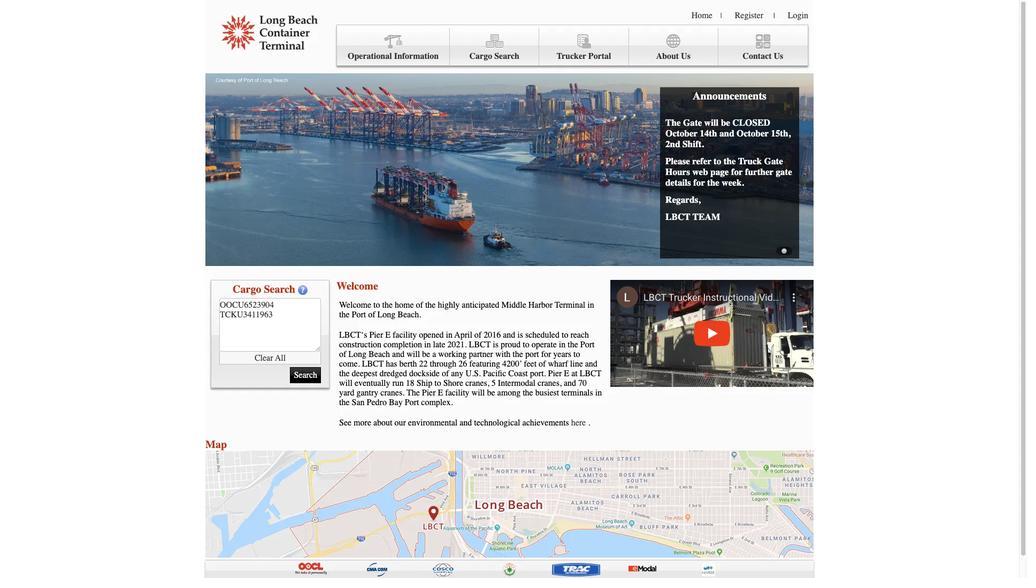 Task type: locate. For each thing, give the bounding box(es) containing it.
cranes, down wharf
[[538, 378, 562, 388]]

long down lbct's on the left
[[349, 350, 367, 359]]

see more about our environmental and technological achievements here .
[[339, 418, 591, 428]]

0 horizontal spatial be
[[422, 350, 431, 359]]

of up construction
[[368, 310, 376, 320]]

1 horizontal spatial is
[[518, 330, 524, 340]]

1 horizontal spatial the
[[666, 117, 681, 128]]

the right run
[[407, 388, 420, 398]]

is left proud
[[493, 340, 499, 350]]

lbct down regards,​
[[666, 211, 691, 222]]

be left among
[[487, 388, 496, 398]]

search
[[495, 51, 520, 61], [264, 283, 295, 296]]

1 vertical spatial facility
[[446, 388, 470, 398]]

welcome to the home of the highly anticipated middle harbor terminal in the port of long beach.
[[339, 300, 595, 320]]

1 horizontal spatial cargo search
[[470, 51, 520, 61]]

of
[[416, 300, 423, 310], [368, 310, 376, 320], [475, 330, 482, 340], [339, 350, 347, 359], [539, 359, 546, 369], [442, 369, 449, 378]]

2 horizontal spatial be
[[721, 117, 731, 128]]

register link
[[735, 11, 764, 20]]

for right port in the bottom of the page
[[542, 350, 552, 359]]

1 horizontal spatial cargo
[[470, 51, 493, 61]]

and left 70
[[564, 378, 577, 388]]

the up lbct's on the left
[[339, 310, 350, 320]]

Enter container numbers and/ or booking numbers. text field
[[219, 298, 321, 352]]

complex.
[[421, 398, 453, 407]]

coast
[[509, 369, 528, 378]]

0 vertical spatial search
[[495, 51, 520, 61]]

closed
[[733, 117, 771, 128]]

1 vertical spatial port
[[581, 340, 595, 350]]

to right ship
[[435, 378, 441, 388]]

clear all button
[[219, 352, 321, 365]]

october
[[666, 128, 698, 139], [737, 128, 769, 139]]

details
[[666, 177, 692, 188]]

lbct left has
[[362, 359, 384, 369]]

0 vertical spatial cargo search
[[470, 51, 520, 61]]

of left 2016 at bottom left
[[475, 330, 482, 340]]

late
[[433, 340, 446, 350]]

is left scheduled
[[518, 330, 524, 340]]

cranes, left 5
[[466, 378, 490, 388]]

environmental
[[408, 418, 458, 428]]

1 | from the left
[[721, 11, 723, 20]]

0 horizontal spatial port
[[352, 310, 366, 320]]

1 us from the left
[[682, 51, 691, 61]]

14th and
[[700, 128, 735, 139]]

menu bar
[[337, 25, 809, 66]]

cargo search link
[[450, 28, 540, 66]]

for right details
[[694, 177, 706, 188]]

1 vertical spatial the
[[407, 388, 420, 398]]

in
[[588, 300, 595, 310], [446, 330, 453, 340], [425, 340, 431, 350], [559, 340, 566, 350], [596, 388, 602, 398]]

long left beach.
[[378, 310, 396, 320]]

us right contact
[[774, 51, 784, 61]]

us inside contact us link
[[774, 51, 784, 61]]

welcome for welcome
[[337, 280, 378, 292]]

None submit
[[290, 367, 321, 383]]

port up lbct's on the left
[[352, 310, 366, 320]]

be inside the gate will be closed october 14th and october 15th, 2nd shift.
[[721, 117, 731, 128]]

menu bar containing operational information
[[337, 25, 809, 66]]

2 horizontal spatial port
[[581, 340, 595, 350]]

to
[[714, 156, 722, 166], [374, 300, 380, 310], [562, 330, 569, 340], [523, 340, 530, 350], [574, 350, 581, 359], [435, 378, 441, 388]]

26
[[459, 359, 467, 369]]

beach
[[369, 350, 390, 359]]

will
[[705, 117, 719, 128], [407, 350, 420, 359], [339, 378, 353, 388], [472, 388, 485, 398]]

0 horizontal spatial is
[[493, 340, 499, 350]]

0 vertical spatial gate
[[684, 117, 703, 128]]

operational
[[348, 51, 392, 61]]

0 horizontal spatial the
[[407, 388, 420, 398]]

trucker portal link
[[540, 28, 629, 66]]

15th,
[[772, 128, 791, 139]]

run
[[393, 378, 404, 388]]

pier down 'dockside'
[[422, 388, 436, 398]]

cargo inside cargo search link
[[470, 51, 493, 61]]

1 horizontal spatial be
[[487, 388, 496, 398]]

the
[[666, 117, 681, 128], [407, 388, 420, 398]]

contact us link
[[719, 28, 808, 66]]

2 horizontal spatial for
[[732, 166, 743, 177]]

1 vertical spatial welcome
[[339, 300, 372, 310]]

scheduled
[[526, 330, 560, 340]]

be left closed
[[721, 117, 731, 128]]

cranes,
[[466, 378, 490, 388], [538, 378, 562, 388]]

0 horizontal spatial long
[[349, 350, 367, 359]]

0 horizontal spatial |
[[721, 11, 723, 20]]

1 vertical spatial search
[[264, 283, 295, 296]]

shore
[[444, 378, 464, 388]]

will down announcements
[[705, 117, 719, 128]]

the up line
[[568, 340, 579, 350]]

facility down beach.
[[393, 330, 417, 340]]

lbct's pier e facility opened in april of 2016 and is scheduled to reach construction completion in late 2021.  lbct is proud to operate in the port of long beach and will be a working partner with the port for years to come.  lbct has berth 22 through 26 featuring 4200' feet of wharf line and the deepest dredged dockside of any u.s. pacific coast port. pier e at lbct will eventually run 18 ship to shore cranes, 5 intermodal cranes, and 70 yard gantry cranes. the pier e facility will be among the busiest terminals in the san pedro bay port complex.
[[339, 330, 602, 407]]

gate right truck
[[765, 156, 784, 166]]

1 vertical spatial gate
[[765, 156, 784, 166]]

0 horizontal spatial cranes,
[[466, 378, 490, 388]]

1 horizontal spatial facility
[[446, 388, 470, 398]]

in inside welcome to the home of the highly anticipated middle harbor terminal in the port of long beach.
[[588, 300, 595, 310]]

middle
[[502, 300, 527, 310]]

0 horizontal spatial us
[[682, 51, 691, 61]]

port
[[352, 310, 366, 320], [581, 340, 595, 350], [405, 398, 419, 407]]

the left port in the bottom of the page
[[513, 350, 524, 359]]

1 horizontal spatial cranes,
[[538, 378, 562, 388]]

further
[[746, 166, 774, 177]]

pier right port.
[[549, 369, 562, 378]]

2 vertical spatial port
[[405, 398, 419, 407]]

0 horizontal spatial gate
[[684, 117, 703, 128]]

proud
[[501, 340, 521, 350]]

e left shore
[[438, 388, 443, 398]]

has
[[386, 359, 398, 369]]

the up the 2nd
[[666, 117, 681, 128]]

october up 'please'
[[666, 128, 698, 139]]

0 horizontal spatial e
[[386, 330, 391, 340]]

will left a
[[407, 350, 420, 359]]

gate
[[684, 117, 703, 128], [765, 156, 784, 166]]

pier up 'beach'
[[370, 330, 383, 340]]

2021.
[[448, 340, 467, 350]]

operational information link
[[337, 28, 450, 66]]

e left the at
[[564, 369, 570, 378]]

1 vertical spatial e
[[564, 369, 570, 378]]

0 horizontal spatial october
[[666, 128, 698, 139]]

home link
[[692, 11, 713, 20]]

berth
[[400, 359, 417, 369]]

1 vertical spatial pier
[[549, 369, 562, 378]]

0 vertical spatial welcome
[[337, 280, 378, 292]]

1 horizontal spatial |
[[774, 11, 776, 20]]

the left week. at the top of page
[[708, 177, 720, 188]]

gate inside the gate will be closed october 14th and october 15th, 2nd shift.
[[684, 117, 703, 128]]

port inside welcome to the home of the highly anticipated middle harbor terminal in the port of long beach.
[[352, 310, 366, 320]]

port up line
[[581, 340, 595, 350]]

of right feet
[[539, 359, 546, 369]]

e
[[386, 330, 391, 340], [564, 369, 570, 378], [438, 388, 443, 398]]

technological
[[475, 418, 521, 428]]

to right the years
[[574, 350, 581, 359]]

| right home link
[[721, 11, 723, 20]]

0 vertical spatial e
[[386, 330, 391, 340]]

0 horizontal spatial cargo search
[[233, 283, 295, 296]]

here
[[572, 418, 586, 428]]

1 vertical spatial be
[[422, 350, 431, 359]]

the gate will be closed october 14th and october 15th, 2nd shift.
[[666, 117, 791, 149]]

cranes.
[[381, 388, 405, 398]]

will left 5
[[472, 388, 485, 398]]

ship
[[417, 378, 433, 388]]

to left home
[[374, 300, 380, 310]]

to left reach
[[562, 330, 569, 340]]

through
[[430, 359, 457, 369]]

of down lbct's on the left
[[339, 350, 347, 359]]

hours
[[666, 166, 691, 177]]

gate inside please refer to the truck gate hours web page for further gate details for the week.
[[765, 156, 784, 166]]

welcome inside welcome to the home of the highly anticipated middle harbor terminal in the port of long beach.
[[339, 300, 372, 310]]

1 october from the left
[[666, 128, 698, 139]]

login
[[788, 11, 809, 20]]

port right the bay at bottom left
[[405, 398, 419, 407]]

1 horizontal spatial long
[[378, 310, 396, 320]]

1 horizontal spatial us
[[774, 51, 784, 61]]

lbct
[[666, 211, 691, 222], [469, 340, 491, 350], [362, 359, 384, 369], [580, 369, 602, 378]]

to inside please refer to the truck gate hours web page for further gate details for the week.
[[714, 156, 722, 166]]

0 vertical spatial the
[[666, 117, 681, 128]]

e up 'beach'
[[386, 330, 391, 340]]

1 cranes, from the left
[[466, 378, 490, 388]]

reach
[[571, 330, 589, 340]]

the inside 'lbct's pier e facility opened in april of 2016 and is scheduled to reach construction completion in late 2021.  lbct is proud to operate in the port of long beach and will be a working partner with the port for years to come.  lbct has berth 22 through 26 featuring 4200' feet of wharf line and the deepest dredged dockside of any u.s. pacific coast port. pier e at lbct will eventually run 18 ship to shore cranes, 5 intermodal cranes, and 70 yard gantry cranes. the pier e facility will be among the busiest terminals in the san pedro bay port complex.'
[[407, 388, 420, 398]]

0 vertical spatial pier
[[370, 330, 383, 340]]

0 horizontal spatial facility
[[393, 330, 417, 340]]

1 vertical spatial cargo
[[233, 283, 261, 296]]

yard
[[339, 388, 355, 398]]

about us link
[[629, 28, 719, 66]]

busiest
[[536, 388, 560, 398]]

0 vertical spatial port
[[352, 310, 366, 320]]

| left login
[[774, 11, 776, 20]]

in right 'terminal' on the right bottom
[[588, 300, 595, 310]]

1 horizontal spatial pier
[[422, 388, 436, 398]]

of right home
[[416, 300, 423, 310]]

1 horizontal spatial gate
[[765, 156, 784, 166]]

1 vertical spatial long
[[349, 350, 367, 359]]

us inside "about us" link
[[682, 51, 691, 61]]

cargo
[[470, 51, 493, 61], [233, 283, 261, 296]]

us
[[682, 51, 691, 61], [774, 51, 784, 61]]

1 horizontal spatial e
[[438, 388, 443, 398]]

facility down any
[[446, 388, 470, 398]]

0 vertical spatial be
[[721, 117, 731, 128]]

2 october from the left
[[737, 128, 769, 139]]

october up truck
[[737, 128, 769, 139]]

0 vertical spatial facility
[[393, 330, 417, 340]]

the inside the gate will be closed october 14th and october 15th, 2nd shift.
[[666, 117, 681, 128]]

2 horizontal spatial pier
[[549, 369, 562, 378]]

the left home
[[382, 300, 393, 310]]

gate up shift.
[[684, 117, 703, 128]]

0 horizontal spatial for
[[542, 350, 552, 359]]

1 horizontal spatial october
[[737, 128, 769, 139]]

to right refer
[[714, 156, 722, 166]]

for right page
[[732, 166, 743, 177]]

0 vertical spatial long
[[378, 310, 396, 320]]

2 horizontal spatial e
[[564, 369, 570, 378]]

22
[[419, 359, 428, 369]]

0 vertical spatial cargo
[[470, 51, 493, 61]]

2 us from the left
[[774, 51, 784, 61]]

be left a
[[422, 350, 431, 359]]

be
[[721, 117, 731, 128], [422, 350, 431, 359], [487, 388, 496, 398]]

the left truck
[[724, 156, 736, 166]]

to right proud
[[523, 340, 530, 350]]

for
[[732, 166, 743, 177], [694, 177, 706, 188], [542, 350, 552, 359]]

is
[[518, 330, 524, 340], [493, 340, 499, 350]]

operational information
[[348, 51, 439, 61]]

trucker
[[557, 51, 587, 61]]

facility
[[393, 330, 417, 340], [446, 388, 470, 398]]

|
[[721, 11, 723, 20], [774, 11, 776, 20]]

long
[[378, 310, 396, 320], [349, 350, 367, 359]]

for inside 'lbct's pier e facility opened in april of 2016 and is scheduled to reach construction completion in late 2021.  lbct is proud to operate in the port of long beach and will be a working partner with the port for years to come.  lbct has berth 22 through 26 featuring 4200' feet of wharf line and the deepest dredged dockside of any u.s. pacific coast port. pier e at lbct will eventually run 18 ship to shore cranes, 5 intermodal cranes, and 70 yard gantry cranes. the pier e facility will be among the busiest terminals in the san pedro bay port complex.'
[[542, 350, 552, 359]]

us right about at the top
[[682, 51, 691, 61]]



Task type: vqa. For each thing, say whether or not it's contained in the screenshot.
Cargo Search link
yes



Task type: describe. For each thing, give the bounding box(es) containing it.
more
[[354, 418, 372, 428]]

about
[[374, 418, 393, 428]]

the right among
[[523, 388, 534, 398]]

2 | from the left
[[774, 11, 776, 20]]

our
[[395, 418, 406, 428]]

dredged
[[380, 369, 407, 378]]

the left san
[[339, 398, 350, 407]]

april
[[455, 330, 473, 340]]

a
[[433, 350, 436, 359]]

contact
[[743, 51, 772, 61]]

with
[[496, 350, 511, 359]]

please
[[666, 156, 691, 166]]

1 horizontal spatial search
[[495, 51, 520, 61]]

please refer to the truck gate hours web page for further gate details for the week.
[[666, 156, 793, 188]]

announcements
[[693, 90, 767, 102]]

0 horizontal spatial cargo
[[233, 283, 261, 296]]

trucker portal
[[557, 51, 612, 61]]

about
[[657, 51, 679, 61]]

refer
[[693, 156, 712, 166]]

login link
[[788, 11, 809, 20]]

intermodal
[[498, 378, 536, 388]]

partner
[[469, 350, 494, 359]]

opened
[[419, 330, 444, 340]]

will inside the gate will be closed october 14th and october 15th, 2nd shift.
[[705, 117, 719, 128]]

map
[[206, 438, 227, 451]]

lbct right the at
[[580, 369, 602, 378]]

to inside welcome to the home of the highly anticipated middle harbor terminal in the port of long beach.
[[374, 300, 380, 310]]

clear all
[[255, 353, 286, 363]]

the left 'highly'
[[426, 300, 436, 310]]

2016
[[484, 330, 501, 340]]

2 vertical spatial be
[[487, 388, 496, 398]]

pacific
[[483, 369, 507, 378]]

gantry
[[357, 388, 379, 398]]

anticipated
[[462, 300, 500, 310]]

and right 2016 at bottom left
[[503, 330, 516, 340]]

the up yard
[[339, 369, 350, 378]]

terminals
[[562, 388, 594, 398]]

and right 'beach'
[[392, 350, 405, 359]]

eventually
[[355, 378, 391, 388]]

in right operate
[[559, 340, 566, 350]]

in right 70
[[596, 388, 602, 398]]

home
[[395, 300, 414, 310]]

long inside welcome to the home of the highly anticipated middle harbor terminal in the port of long beach.
[[378, 310, 396, 320]]

cargo search inside cargo search link
[[470, 51, 520, 61]]

1 horizontal spatial port
[[405, 398, 419, 407]]

register
[[735, 11, 764, 20]]

completion
[[384, 340, 422, 350]]

page
[[711, 166, 729, 177]]

week.
[[722, 177, 745, 188]]

long inside 'lbct's pier e facility opened in april of 2016 and is scheduled to reach construction completion in late 2021.  lbct is proud to operate in the port of long beach and will be a working partner with the port for years to come.  lbct has berth 22 through 26 featuring 4200' feet of wharf line and the deepest dredged dockside of any u.s. pacific coast port. pier e at lbct will eventually run 18 ship to shore cranes, 5 intermodal cranes, and 70 yard gantry cranes. the pier e facility will be among the busiest terminals in the san pedro bay port complex.'
[[349, 350, 367, 359]]

terminal
[[555, 300, 586, 310]]

construction
[[339, 340, 382, 350]]

lbct's
[[339, 330, 367, 340]]

0 horizontal spatial pier
[[370, 330, 383, 340]]

working
[[439, 350, 467, 359]]

about us
[[657, 51, 691, 61]]

pedro
[[367, 398, 387, 407]]

lbct team
[[666, 211, 721, 222]]

dockside
[[410, 369, 440, 378]]

in left late
[[425, 340, 431, 350]]

see
[[339, 418, 352, 428]]

in right late
[[446, 330, 453, 340]]

will down come.
[[339, 378, 353, 388]]

2 vertical spatial e
[[438, 388, 443, 398]]

port
[[526, 350, 539, 359]]

portal
[[589, 51, 612, 61]]

home
[[692, 11, 713, 20]]

years
[[554, 350, 572, 359]]

line
[[571, 359, 583, 369]]

1 horizontal spatial for
[[694, 177, 706, 188]]

4200'
[[503, 359, 522, 369]]

deepest
[[352, 369, 378, 378]]

all
[[275, 353, 286, 363]]

web
[[693, 166, 709, 177]]

here link
[[572, 418, 586, 428]]

come.
[[339, 359, 360, 369]]

harbor
[[529, 300, 553, 310]]

.
[[588, 418, 591, 428]]

5
[[492, 378, 496, 388]]

0 horizontal spatial search
[[264, 283, 295, 296]]

and right line
[[586, 359, 598, 369]]

us for about us
[[682, 51, 691, 61]]

of left any
[[442, 369, 449, 378]]

information
[[394, 51, 439, 61]]

featuring
[[470, 359, 501, 369]]

and left technological
[[460, 418, 472, 428]]

among
[[498, 388, 521, 398]]

achievements
[[523, 418, 569, 428]]

highly
[[438, 300, 460, 310]]

team
[[693, 211, 721, 222]]

1 vertical spatial cargo search
[[233, 283, 295, 296]]

bay
[[389, 398, 403, 407]]

welcome for welcome to the home of the highly anticipated middle harbor terminal in the port of long beach.
[[339, 300, 372, 310]]

18
[[406, 378, 415, 388]]

us for contact us
[[774, 51, 784, 61]]

operate
[[532, 340, 557, 350]]

2 vertical spatial pier
[[422, 388, 436, 398]]

u.s.
[[466, 369, 481, 378]]

at
[[572, 369, 578, 378]]

lbct up featuring
[[469, 340, 491, 350]]

wharf
[[548, 359, 568, 369]]

regards,​
[[666, 194, 701, 205]]

2 cranes, from the left
[[538, 378, 562, 388]]

any
[[451, 369, 464, 378]]

70
[[579, 378, 587, 388]]

2nd
[[666, 139, 681, 149]]

port.
[[530, 369, 546, 378]]



